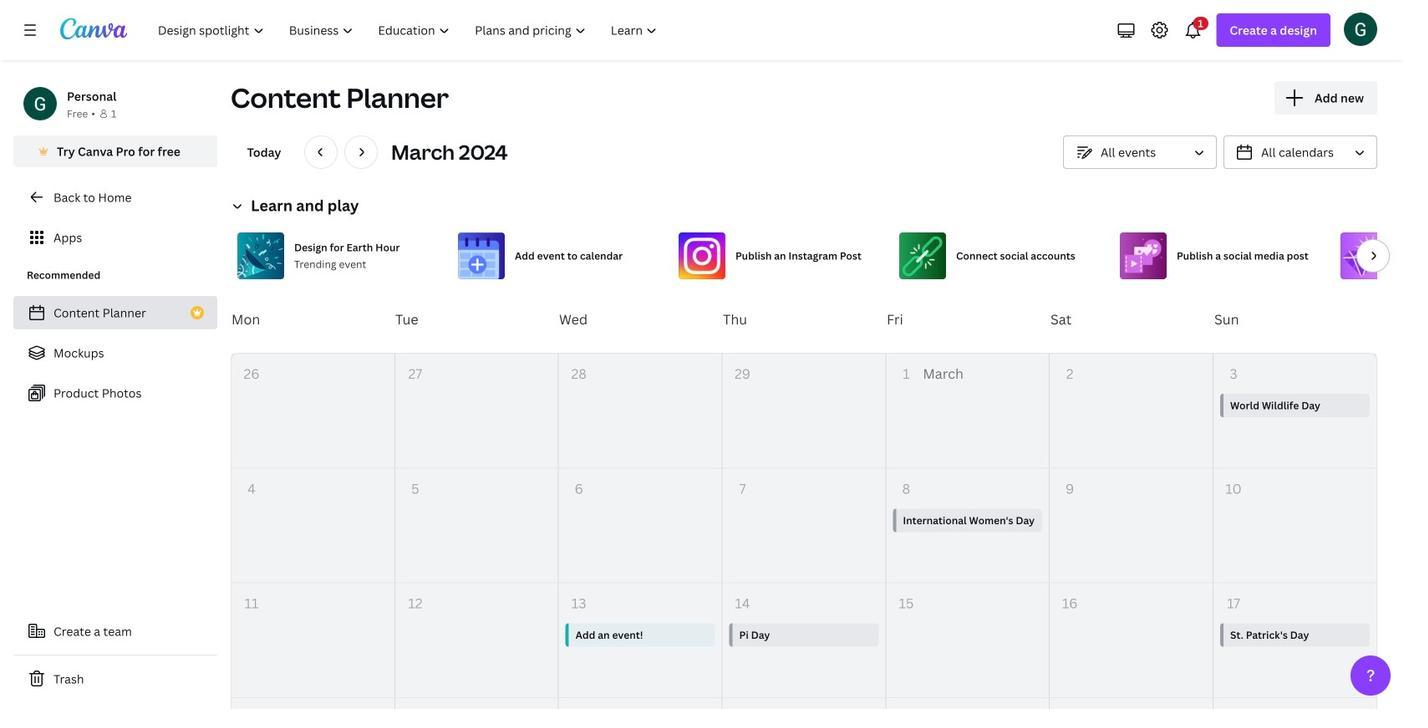Task type: describe. For each thing, give the bounding box(es) containing it.
friday column header
[[886, 286, 1050, 353]]

wednesday column header
[[559, 286, 723, 353]]

sunday column header
[[1214, 286, 1378, 353]]

saturday column header
[[1050, 286, 1214, 353]]

top level navigation element
[[147, 13, 672, 47]]

thursday column header
[[723, 286, 886, 353]]

greg robinson image
[[1345, 12, 1378, 46]]



Task type: locate. For each thing, give the bounding box(es) containing it.
row
[[231, 286, 1378, 353], [232, 354, 1377, 469], [232, 469, 1377, 583], [232, 583, 1377, 698], [232, 698, 1377, 709]]

tuesday column header
[[395, 286, 559, 353]]

monday column header
[[231, 286, 395, 353]]

list
[[13, 296, 217, 410]]



Task type: vqa. For each thing, say whether or not it's contained in the screenshot.
MONDAY "column header" on the top left
yes



